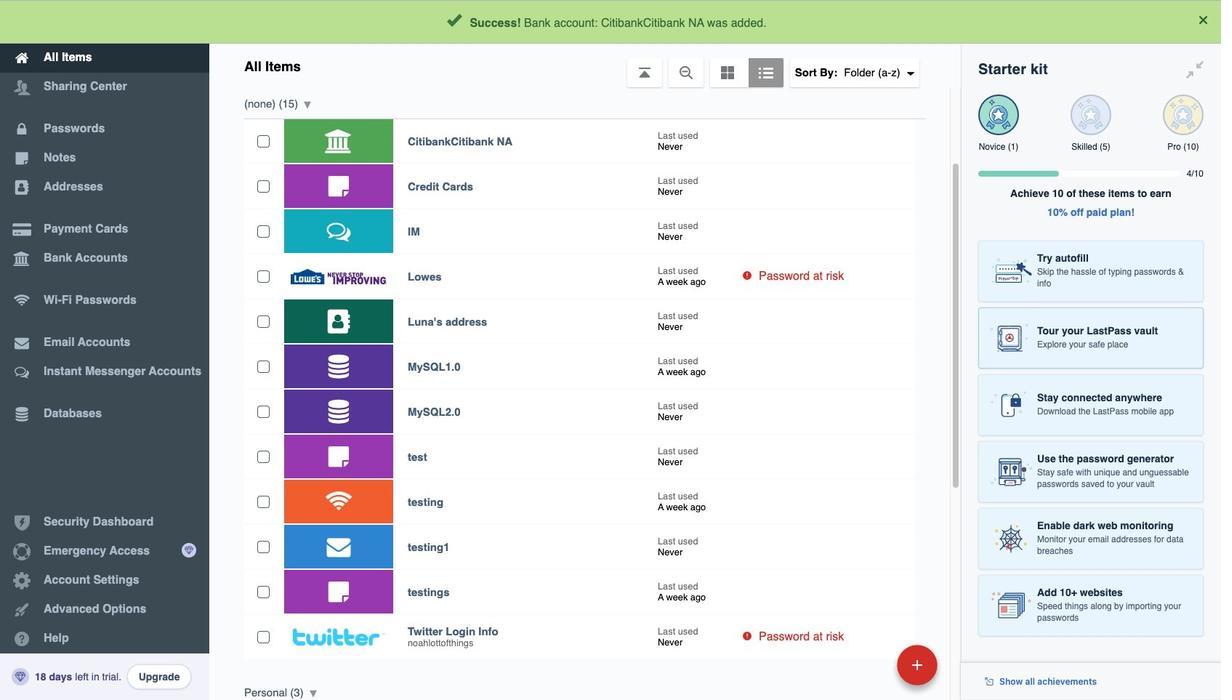 Task type: describe. For each thing, give the bounding box(es) containing it.
Search search field
[[350, 6, 931, 38]]

search my vault text field
[[350, 6, 931, 38]]

vault options navigation
[[209, 44, 961, 87]]



Task type: locate. For each thing, give the bounding box(es) containing it.
alert
[[0, 0, 1221, 44]]

main navigation navigation
[[0, 0, 209, 700]]

new item element
[[797, 644, 943, 686]]

new item navigation
[[797, 640, 946, 700]]



Task type: vqa. For each thing, say whether or not it's contained in the screenshot.
Vault Options navigation
yes



